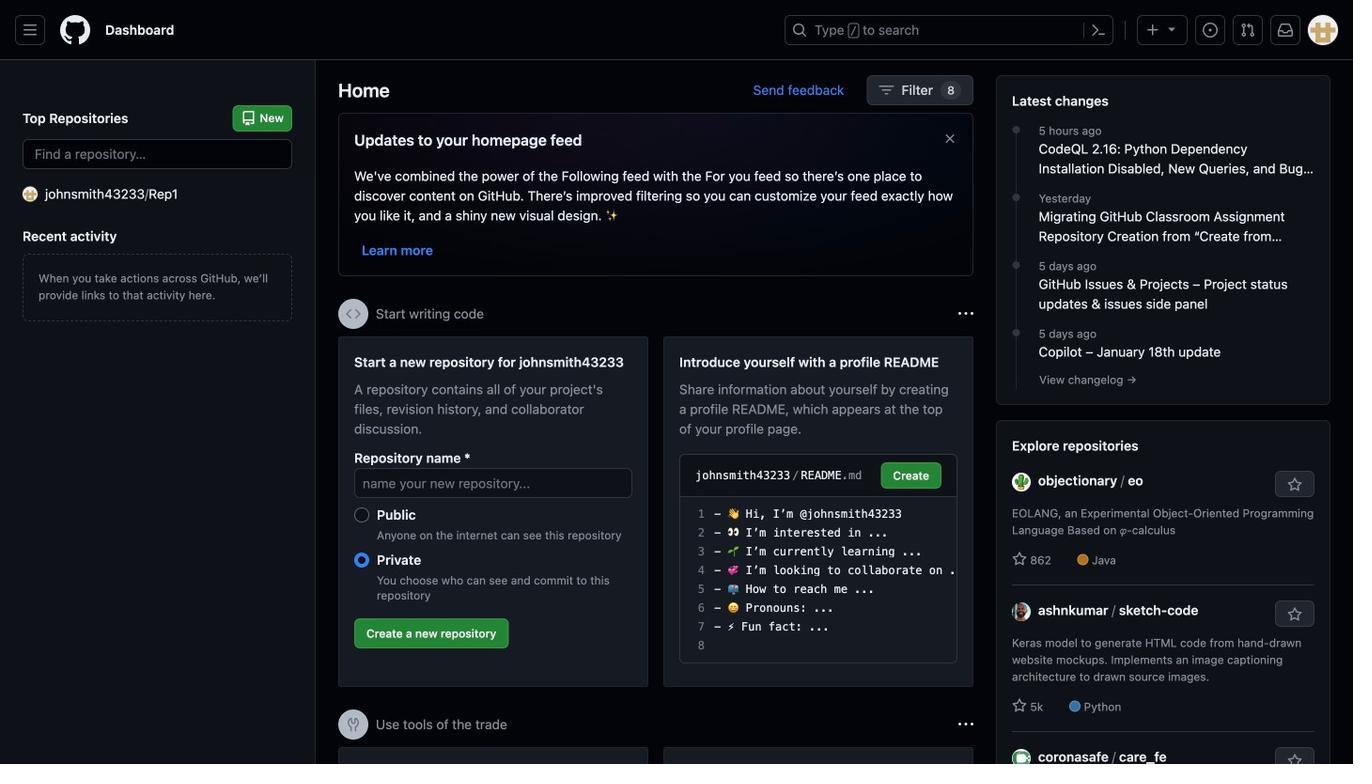 Task type: vqa. For each thing, say whether or not it's contained in the screenshot.
Account 'element'
no



Task type: describe. For each thing, give the bounding box(es) containing it.
homepage image
[[60, 15, 90, 45]]

1 dot fill image from the top
[[1009, 258, 1024, 273]]

issue opened image
[[1203, 23, 1218, 38]]

simplify your development workflow with a gui element
[[338, 747, 648, 764]]

why am i seeing this? image for get ai-based coding suggestions element
[[959, 717, 974, 732]]

git pull request image
[[1241, 23, 1256, 38]]

rep1 image
[[23, 187, 38, 202]]

3 star this repository image from the top
[[1288, 754, 1303, 764]]

none radio inside start a new repository element
[[354, 507, 369, 523]]

filter image
[[879, 83, 894, 98]]

Find a repository… text field
[[23, 139, 292, 169]]

2 dot fill image from the top
[[1009, 325, 1024, 340]]

get ai-based coding suggestions element
[[663, 747, 974, 764]]

triangle down image
[[1164, 21, 1179, 36]]

command palette image
[[1091, 23, 1106, 38]]

tools image
[[346, 717, 361, 732]]

start a new repository element
[[338, 336, 648, 687]]

star image
[[1012, 552, 1027, 567]]



Task type: locate. For each thing, give the bounding box(es) containing it.
notifications image
[[1278, 23, 1293, 38]]

star this repository image for star icon at the bottom right of page
[[1288, 607, 1303, 622]]

x image
[[943, 131, 958, 146]]

star image
[[1012, 698, 1027, 713]]

why am i seeing this? image
[[959, 306, 974, 321], [959, 717, 974, 732]]

why am i seeing this? image for 'introduce yourself with a profile readme' element
[[959, 306, 974, 321]]

1 vertical spatial dot fill image
[[1009, 325, 1024, 340]]

2 why am i seeing this? image from the top
[[959, 717, 974, 732]]

0 vertical spatial why am i seeing this? image
[[959, 306, 974, 321]]

1 why am i seeing this? image from the top
[[959, 306, 974, 321]]

dot fill image
[[1009, 258, 1024, 273], [1009, 325, 1024, 340]]

1 vertical spatial why am i seeing this? image
[[959, 717, 974, 732]]

0 vertical spatial star this repository image
[[1288, 477, 1303, 492]]

star this repository image for star image
[[1288, 477, 1303, 492]]

code image
[[346, 306, 361, 321]]

explore element
[[996, 75, 1331, 764]]

None submit
[[881, 462, 942, 489]]

@objectionary profile image
[[1012, 473, 1031, 491]]

2 dot fill image from the top
[[1009, 190, 1024, 205]]

star this repository image
[[1288, 477, 1303, 492], [1288, 607, 1303, 622], [1288, 754, 1303, 764]]

plus image
[[1146, 23, 1161, 38]]

1 star this repository image from the top
[[1288, 477, 1303, 492]]

0 vertical spatial dot fill image
[[1009, 122, 1024, 137]]

None radio
[[354, 553, 369, 568]]

explore repositories navigation
[[996, 420, 1331, 764]]

@coronasafe profile image
[[1012, 749, 1031, 764]]

1 vertical spatial star this repository image
[[1288, 607, 1303, 622]]

name your new repository... text field
[[354, 468, 632, 498]]

Top Repositories search field
[[23, 139, 292, 169]]

1 vertical spatial dot fill image
[[1009, 190, 1024, 205]]

dot fill image
[[1009, 122, 1024, 137], [1009, 190, 1024, 205]]

0 vertical spatial dot fill image
[[1009, 258, 1024, 273]]

2 vertical spatial star this repository image
[[1288, 754, 1303, 764]]

none radio inside start a new repository element
[[354, 553, 369, 568]]

@ashnkumar profile image
[[1012, 602, 1031, 621]]

None radio
[[354, 507, 369, 523]]

introduce yourself with a profile readme element
[[663, 336, 974, 687]]

none submit inside 'introduce yourself with a profile readme' element
[[881, 462, 942, 489]]

2 star this repository image from the top
[[1288, 607, 1303, 622]]

1 dot fill image from the top
[[1009, 122, 1024, 137]]



